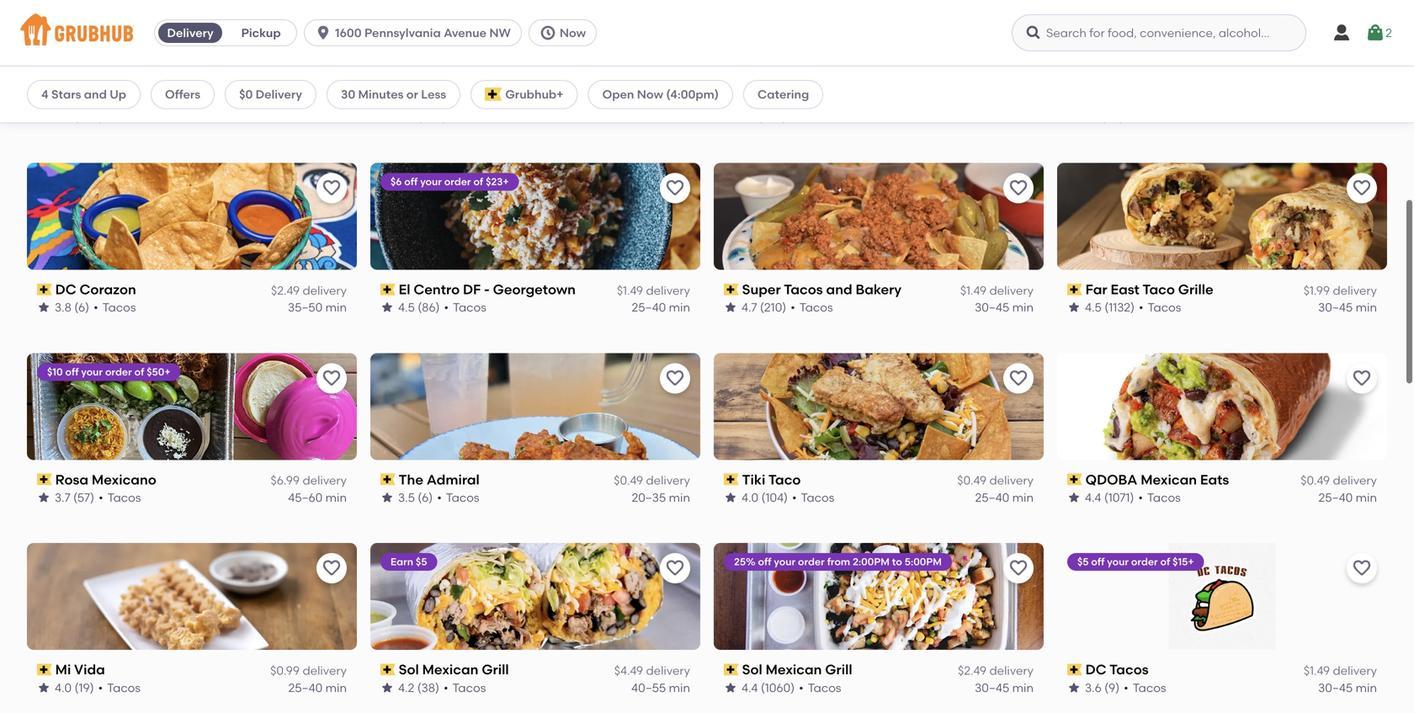 Task type: describe. For each thing, give the bounding box(es) containing it.
mi vida
[[55, 662, 105, 678]]

2 $5 from the left
[[1078, 556, 1089, 568]]

1600 pennsylvania avenue nw
[[335, 26, 511, 40]]

the well dressed burrito
[[399, 91, 561, 107]]

2
[[1386, 26, 1393, 40]]

4.7 (210)
[[742, 300, 787, 315]]

open
[[603, 87, 635, 101]]

order for centro
[[444, 176, 471, 188]]

30–45 min for super tacos and bakery
[[975, 300, 1034, 315]]

tacos for 4.0 (104)
[[801, 491, 835, 505]]

$6.99
[[271, 473, 300, 488]]

vida
[[74, 662, 105, 678]]

subscription pass image for 4.0 (19)
[[37, 664, 52, 676]]

30
[[341, 87, 356, 101]]

3.8
[[55, 300, 71, 315]]

rosa mexicano
[[55, 472, 156, 488]]

tiki taco
[[743, 472, 801, 488]]

$2.49 for dc corazon
[[271, 283, 300, 298]]

subscription pass image for rosa mexicano
[[37, 474, 52, 486]]

• for 4.5 (86)
[[444, 300, 449, 315]]

$0.49 delivery for qdoba mexican eats
[[1301, 473, 1378, 488]]

far
[[1086, 281, 1108, 298]]

delivery button
[[155, 19, 226, 46]]

(1071)
[[1105, 491, 1135, 505]]

35–50 for (6)
[[288, 300, 323, 315]]

Search for food, convenience, alcohol... search field
[[1012, 14, 1307, 51]]

tacos for 4.6 (590)
[[116, 110, 150, 124]]

grill for (1060)
[[826, 662, 853, 678]]

to inside button
[[1262, 555, 1274, 570]]

• tacos for 3.7 (57)
[[99, 491, 141, 505]]

qdoba mexican eats
[[1086, 472, 1230, 488]]

30 minutes or less
[[341, 87, 447, 101]]

tacos for 4.2 (38)
[[453, 681, 486, 695]]

(38)
[[418, 681, 440, 695]]

tiki
[[743, 472, 766, 488]]

35–50 min for (30)
[[1319, 110, 1378, 124]]

off for rosa
[[65, 366, 79, 378]]

offers
[[165, 87, 201, 101]]

min for 4.1 (30)
[[1356, 110, 1378, 124]]

subscription pass image for las placitas
[[37, 93, 52, 105]]

nw
[[490, 26, 511, 40]]

your for mexicano
[[81, 366, 103, 378]]

sol mexican grill logo image for $2.49
[[714, 543, 1044, 650]]

star icon image for 4.0 (19)
[[37, 681, 51, 695]]

4.2 (38)
[[398, 681, 440, 695]]

stars
[[51, 87, 81, 101]]

$10
[[47, 366, 63, 378]]

star icon image for 4.1 (30)
[[1068, 111, 1081, 124]]

subscription pass image for 4.7 (210)
[[724, 284, 739, 295]]

dc tacos logo image
[[1169, 543, 1276, 650]]

(648)
[[418, 110, 447, 124]]

mi vida logo image
[[27, 543, 357, 650]]

• for 4.2 (38)
[[444, 681, 448, 695]]

(104)
[[762, 491, 788, 505]]

tacos for 3.5 (6)
[[446, 491, 480, 505]]

sol mexican grill for (1060)
[[743, 662, 853, 678]]

4.0 (104)
[[742, 491, 788, 505]]

$0.49 delivery for the admiral
[[614, 473, 691, 488]]

georgetown
[[493, 281, 576, 298]]

subscription pass image for el centro df - georgetown
[[381, 284, 396, 295]]

bandit taco link
[[724, 90, 1034, 109]]

dc for dc tacos
[[1086, 662, 1107, 678]]

1 vertical spatial delivery
[[256, 87, 302, 101]]

pickup button
[[226, 19, 297, 46]]

4.4 (1071)
[[1086, 491, 1135, 505]]

min for 3.7 (57)
[[326, 491, 347, 505]]

(57)
[[73, 491, 94, 505]]

dc tacos
[[1086, 662, 1149, 678]]

25–40 min for qdoba mexican eats
[[1319, 491, 1378, 505]]

(264)
[[758, 110, 787, 124]]

$0.49 for the well dressed burrito
[[614, 93, 644, 107]]

4.5 for el
[[398, 300, 415, 315]]

sol for 4.4
[[743, 662, 763, 678]]

star icon image for 4.1 (264)
[[724, 111, 738, 124]]

your for mexican
[[774, 556, 796, 568]]

45–60
[[288, 491, 323, 505]]

2 horizontal spatial $1.49 delivery
[[1304, 664, 1378, 678]]

delivery for 4.5 (1132)
[[1334, 283, 1378, 298]]

4.2
[[398, 681, 415, 695]]

tacos up (9)
[[1110, 662, 1149, 678]]

qdoba mexican eats logo image
[[1058, 353, 1388, 460]]

star icon image for 4.5 (86)
[[381, 301, 394, 314]]

min for 3.5 (6)
[[669, 491, 691, 505]]

svg image inside 2 button
[[1366, 23, 1386, 43]]

$6
[[391, 176, 402, 188]]

• tacos for 3.5 (6)
[[437, 491, 480, 505]]

mexican for 4.2 (38)
[[422, 662, 479, 678]]

east
[[1111, 281, 1140, 298]]

• tacos for 4.1 (30)
[[1129, 110, 1171, 124]]

tacos for 4.0 (19)
[[107, 681, 141, 695]]

now inside button
[[560, 26, 586, 40]]

4.1 (264)
[[742, 110, 787, 124]]

checkout
[[1277, 555, 1333, 570]]

25–40 for tiki taco
[[976, 491, 1010, 505]]

• for 3.5 (6)
[[437, 491, 442, 505]]

save this restaurant image for super tacos and bakery
[[1009, 178, 1029, 198]]

proceed to checkout
[[1210, 555, 1333, 570]]

your for centro
[[420, 176, 442, 188]]

4.1 (30)
[[1086, 110, 1124, 124]]

30–45 min for sol mexican grill
[[975, 681, 1034, 695]]

• for 4.7 (210)
[[791, 300, 796, 315]]

4.1 for 4.1 (264)
[[742, 110, 756, 124]]

$1.49 delivery for -
[[617, 283, 691, 298]]

1600 pennsylvania avenue nw button
[[304, 19, 529, 46]]

(6) for corazon
[[74, 300, 89, 315]]

• tacos for 4.7 (210)
[[791, 300, 833, 315]]

tacos for 4.1 (30)
[[1138, 110, 1171, 124]]

up
[[110, 87, 126, 101]]

$0 delivery
[[239, 87, 302, 101]]

proceed to checkout button
[[1159, 547, 1385, 578]]

4.5 (86)
[[398, 300, 440, 315]]

delivery for 3.5 (6)
[[646, 473, 691, 488]]

$1.99
[[1304, 283, 1331, 298]]

las
[[55, 91, 78, 107]]

(1060)
[[761, 681, 795, 695]]

pickup
[[241, 26, 281, 40]]

25–40 min for mi vida
[[288, 681, 347, 695]]

pennsylvania
[[365, 26, 441, 40]]

$15+
[[1173, 556, 1195, 568]]

grill for (38)
[[482, 662, 509, 678]]

• for 4.5 (1132)
[[1140, 300, 1144, 315]]

the for the well dressed burrito
[[399, 91, 424, 107]]

subscription pass image for 3.5 (6)
[[381, 474, 396, 486]]

subscription pass image for the well dressed burrito
[[381, 93, 396, 105]]

3.7
[[55, 491, 70, 505]]

avenue
[[444, 26, 487, 40]]

• for 4.4 (1071)
[[1139, 491, 1144, 505]]

3.6
[[1086, 681, 1102, 695]]

tacos up (210) at the right top
[[784, 281, 823, 298]]

el centro df - georgetown
[[399, 281, 576, 298]]

$5 off your order of $15+
[[1078, 556, 1195, 568]]

catering
[[758, 87, 810, 101]]

off for el
[[405, 176, 418, 188]]

25–40 for el centro df - georgetown
[[632, 300, 666, 315]]

tiki taco logo image
[[714, 353, 1044, 460]]

mexicano
[[92, 472, 156, 488]]

30–45 min for far east taco grille
[[1319, 300, 1378, 315]]

mi
[[55, 662, 71, 678]]

• tacos for 4.0 (104)
[[793, 491, 835, 505]]

mexican for 4.4 (1060)
[[766, 662, 822, 678]]

burrito
[[516, 91, 561, 107]]

3.6 (9)
[[1086, 681, 1120, 695]]

min for 4.5 (86)
[[669, 300, 691, 315]]

4.5 for the
[[398, 110, 415, 124]]

4
[[41, 87, 49, 101]]

(210)
[[760, 300, 787, 315]]

tacos for 4.1 (264)
[[800, 110, 834, 124]]

taco for tiki taco
[[769, 472, 801, 488]]

grubhub plus flag logo image
[[485, 88, 502, 101]]

subscription pass image for dc tacos
[[1068, 664, 1083, 676]]

20–35 min for the well dressed burrito
[[632, 110, 691, 124]]

$1.99 delivery
[[1304, 283, 1378, 298]]

of for centro
[[474, 176, 484, 188]]

placitas
[[82, 91, 136, 107]]

tacos for 4.4 (1060)
[[808, 681, 842, 695]]

dc for dc corazon
[[55, 281, 76, 298]]

well
[[427, 91, 455, 107]]

0 horizontal spatial to
[[893, 556, 903, 568]]

4 stars and up
[[41, 87, 126, 101]]

min for 4.7 (210)
[[1013, 300, 1034, 315]]

eats
[[1201, 472, 1230, 488]]

bandit
[[743, 91, 787, 107]]

(590)
[[74, 110, 103, 124]]

3.7 (57)
[[55, 491, 94, 505]]

star icon image for 4.4 (1071)
[[1068, 491, 1081, 505]]

proceed
[[1210, 555, 1259, 570]]

df
[[463, 281, 481, 298]]



Task type: locate. For each thing, give the bounding box(es) containing it.
0 horizontal spatial mexican
[[422, 662, 479, 678]]

and left 'bakery' in the right of the page
[[827, 281, 853, 298]]

1 horizontal spatial $1.49
[[961, 283, 987, 298]]

2 20–35 min from the top
[[632, 491, 691, 505]]

$5 right earn
[[416, 556, 427, 568]]

subscription pass image right $0.99 delivery
[[381, 664, 396, 676]]

star icon image for 4.4 (1060)
[[724, 681, 738, 695]]

$0.49 for the admiral
[[614, 473, 644, 488]]

taco right east
[[1143, 281, 1176, 298]]

25% off your order from 2:00pm to 5:00pm
[[734, 556, 942, 568]]

0 horizontal spatial (6)
[[74, 300, 89, 315]]

1 vertical spatial and
[[827, 281, 853, 298]]

delivery for 3.7 (57)
[[303, 473, 347, 488]]

30–45
[[288, 110, 323, 124], [975, 300, 1010, 315], [1319, 300, 1354, 315], [975, 681, 1010, 695], [1319, 681, 1354, 695]]

2 horizontal spatial $1.49
[[1304, 664, 1331, 678]]

25–40 for mi vida
[[288, 681, 323, 695]]

delivery
[[167, 26, 214, 40], [256, 87, 302, 101]]

• tacos for 4.4 (1071)
[[1139, 491, 1181, 505]]

tacos for 4.5 (1132)
[[1148, 300, 1182, 315]]

1 horizontal spatial $1.49 delivery
[[961, 283, 1034, 298]]

4.0 for tiki
[[742, 491, 759, 505]]

$50+
[[147, 366, 171, 378]]

the admiral
[[399, 472, 480, 488]]

mexican left eats
[[1141, 472, 1198, 488]]

1 vertical spatial taco
[[1143, 281, 1176, 298]]

star icon image for 3.8 (6)
[[37, 301, 51, 314]]

earn $5
[[391, 556, 427, 568]]

• tacos down qdoba mexican eats
[[1139, 491, 1181, 505]]

tacos for 4.4 (1071)
[[1148, 491, 1181, 505]]

main navigation navigation
[[0, 0, 1415, 67]]

el centro df - georgetown logo image
[[371, 163, 701, 270]]

taco up (104)
[[769, 472, 801, 488]]

rosa
[[55, 472, 88, 488]]

0 vertical spatial of
[[474, 176, 484, 188]]

1 horizontal spatial (6)
[[418, 491, 433, 505]]

4.0 down tiki
[[742, 491, 759, 505]]

order left the $15+
[[1132, 556, 1159, 568]]

35–50 for (30)
[[1319, 110, 1354, 124]]

-
[[484, 281, 490, 298]]

$23+
[[486, 176, 509, 188]]

0 horizontal spatial 40–55
[[632, 681, 666, 695]]

0 vertical spatial the
[[399, 91, 424, 107]]

star icon image left "4.1 (264)"
[[724, 111, 738, 124]]

(86)
[[418, 300, 440, 315]]

sol mexican grill up (38)
[[399, 662, 509, 678]]

delivery inside button
[[167, 26, 214, 40]]

0 vertical spatial dc
[[55, 281, 76, 298]]

sol mexican grill logo image
[[371, 543, 701, 650], [714, 543, 1044, 650]]

0 horizontal spatial 4.0
[[55, 681, 72, 695]]

min for 4.0 (19)
[[326, 681, 347, 695]]

2 vertical spatial $2.49 delivery
[[958, 664, 1034, 678]]

1 vertical spatial of
[[134, 366, 144, 378]]

$10 off your order of $50+
[[47, 366, 171, 378]]

• for 3.8 (6)
[[94, 300, 98, 315]]

star icon image left 3.8
[[37, 301, 51, 314]]

taco right "bandit"
[[790, 91, 822, 107]]

4.0 down "mi"
[[55, 681, 72, 695]]

1 vertical spatial the
[[399, 472, 424, 488]]

0 horizontal spatial 40–55 min
[[632, 681, 691, 695]]

order left from
[[798, 556, 825, 568]]

1 horizontal spatial 40–55 min
[[975, 110, 1034, 124]]

4.5 (1132)
[[1086, 300, 1135, 315]]

subscription pass image for far east taco grille
[[1068, 284, 1083, 295]]

$2.49 for sol mexican grill
[[958, 664, 987, 678]]

star icon image for 4.5 (1132)
[[1068, 301, 1081, 314]]

30–45 for dc tacos
[[1319, 681, 1354, 695]]

min for 4.5 (648)
[[669, 110, 691, 124]]

20–35 for the well dressed burrito
[[632, 110, 666, 124]]

and left up
[[84, 87, 107, 101]]

tacos down "mexicano"
[[108, 491, 141, 505]]

star icon image left 3.6
[[1068, 681, 1081, 695]]

of left $23+
[[474, 176, 484, 188]]

star icon image left 4.0 (19)
[[37, 681, 51, 695]]

$0.49 delivery for the well dressed burrito
[[614, 93, 691, 107]]

0 vertical spatial and
[[84, 87, 107, 101]]

1 vertical spatial (6)
[[418, 491, 433, 505]]

order for mexicano
[[105, 366, 132, 378]]

25–40 min for tiki taco
[[976, 491, 1034, 505]]

2 vertical spatial taco
[[769, 472, 801, 488]]

super
[[743, 281, 781, 298]]

• right (30)
[[1129, 110, 1133, 124]]

2 horizontal spatial mexican
[[1141, 472, 1198, 488]]

2 sol from the left
[[743, 662, 763, 678]]

0 horizontal spatial 4.4
[[742, 681, 758, 695]]

tacos down the well dressed burrito
[[460, 110, 493, 124]]

0 horizontal spatial 35–50
[[288, 300, 323, 315]]

min for 4.5 (1132)
[[1356, 300, 1378, 315]]

the up 4.5 (648) at left
[[399, 91, 424, 107]]

$4.49 delivery
[[615, 664, 691, 678]]

3.5 (6)
[[398, 491, 433, 505]]

• tacos right the (1060)
[[799, 681, 842, 695]]

subscription pass image left dc corazon
[[37, 284, 52, 295]]

0 horizontal spatial now
[[560, 26, 586, 40]]

1 horizontal spatial and
[[827, 281, 853, 298]]

1 horizontal spatial sol mexican grill logo image
[[714, 543, 1044, 650]]

0 vertical spatial now
[[560, 26, 586, 40]]

$6 off your order of $23+
[[391, 176, 509, 188]]

2 grill from the left
[[826, 662, 853, 678]]

$0.99
[[270, 664, 300, 678]]

dressed
[[459, 91, 512, 107]]

star icon image for 3.6 (9)
[[1068, 681, 1081, 695]]

4.4 (1060)
[[742, 681, 795, 695]]

star icon image left 4.4 (1071)
[[1068, 491, 1081, 505]]

and for tacos
[[827, 281, 853, 298]]

1 vertical spatial 4.4
[[742, 681, 758, 695]]

subscription pass image left el
[[381, 284, 396, 295]]

2 sol mexican grill logo image from the left
[[714, 543, 1044, 650]]

• right the (1060)
[[799, 681, 804, 695]]

0 horizontal spatial and
[[84, 87, 107, 101]]

tacos down dc tacos
[[1133, 681, 1167, 695]]

off down 4.4 (1071)
[[1092, 556, 1105, 568]]

order for tacos
[[1132, 556, 1159, 568]]

star icon image left 4.0 (104)
[[724, 491, 738, 505]]

4.0 for mi
[[55, 681, 72, 695]]

4.5
[[398, 110, 415, 124], [398, 300, 415, 315], [1086, 300, 1102, 315]]

2 horizontal spatial of
[[1161, 556, 1171, 568]]

bandit taco
[[743, 91, 822, 107]]

1 horizontal spatial to
[[1262, 555, 1274, 570]]

your down the (1071)
[[1108, 556, 1129, 568]]

1 4.1 from the left
[[742, 110, 756, 124]]

3.8 (6)
[[55, 300, 89, 315]]

$2.49 for las placitas
[[271, 93, 300, 107]]

0 vertical spatial $2.49 delivery
[[271, 93, 347, 107]]

2 the from the top
[[399, 472, 424, 488]]

tacos down admiral
[[446, 491, 480, 505]]

1 vertical spatial $2.49 delivery
[[271, 283, 347, 298]]

1 horizontal spatial now
[[637, 87, 664, 101]]

order for mexican
[[798, 556, 825, 568]]

1 vertical spatial 20–35
[[632, 491, 666, 505]]

off right "$10"
[[65, 366, 79, 378]]

1 vertical spatial 40–55 min
[[632, 681, 691, 695]]

• right (210) at the right top
[[791, 300, 796, 315]]

0 vertical spatial 35–50 min
[[1319, 110, 1378, 124]]

0 vertical spatial 4.4
[[1086, 491, 1102, 505]]

svg image inside now button
[[540, 24, 557, 41]]

now right open
[[637, 87, 664, 101]]

(30)
[[1102, 110, 1124, 124]]

40–55 min for taco
[[975, 110, 1034, 124]]

1 20–35 from the top
[[632, 110, 666, 124]]

• tacos right (30)
[[1129, 110, 1171, 124]]

star icon image left the 3.7
[[37, 491, 51, 505]]

1 horizontal spatial 4.4
[[1086, 491, 1102, 505]]

• tacos down "mexicano"
[[99, 491, 141, 505]]

tacos for 4.7 (210)
[[800, 300, 833, 315]]

20–35 min for the admiral
[[632, 491, 691, 505]]

1 vertical spatial now
[[637, 87, 664, 101]]

delivery for 3.8 (6)
[[303, 283, 347, 298]]

1 vertical spatial 35–50
[[288, 300, 323, 315]]

subscription pass image left dc tacos
[[1068, 664, 1083, 676]]

0 vertical spatial $2.49
[[271, 93, 300, 107]]

• tacos for 4.1 (264)
[[791, 110, 834, 124]]

• right (9)
[[1125, 681, 1129, 695]]

to
[[1262, 555, 1274, 570], [893, 556, 903, 568]]

save this restaurant image
[[322, 178, 342, 198], [1009, 178, 1029, 198], [322, 368, 342, 389]]

subscription pass image
[[37, 93, 52, 105], [381, 93, 396, 105], [37, 284, 52, 295], [381, 284, 396, 295], [1068, 284, 1083, 295], [37, 474, 52, 486], [1068, 474, 1083, 486], [1068, 664, 1083, 676]]

30–45 for sol mexican grill
[[975, 681, 1010, 695]]

0 horizontal spatial delivery
[[167, 26, 214, 40]]

grille
[[1179, 281, 1214, 298]]

$0.49 for qdoba mexican eats
[[1301, 473, 1331, 488]]

from
[[828, 556, 851, 568]]

• tacos down admiral
[[437, 491, 480, 505]]

0 vertical spatial 40–55 min
[[975, 110, 1034, 124]]

0 horizontal spatial 35–50 min
[[288, 300, 347, 315]]

1 the from the top
[[399, 91, 424, 107]]

2 vertical spatial of
[[1161, 556, 1171, 568]]

of left the $50+
[[134, 366, 144, 378]]

1 horizontal spatial dc
[[1086, 662, 1107, 678]]

subscription pass image left the admiral
[[381, 474, 396, 486]]

svg image
[[1332, 23, 1353, 43], [1366, 23, 1386, 43], [540, 24, 557, 41], [1026, 24, 1043, 41]]

star icon image for 4.7 (210)
[[724, 301, 738, 314]]

0 horizontal spatial sol
[[399, 662, 419, 678]]

mexican up (38)
[[422, 662, 479, 678]]

2 vertical spatial $2.49
[[958, 664, 987, 678]]

0 horizontal spatial 4.1
[[742, 110, 756, 124]]

• tacos down up
[[107, 110, 150, 124]]

tacos right (19)
[[107, 681, 141, 695]]

(6) right the 3.5
[[418, 491, 433, 505]]

tacos right the (1060)
[[808, 681, 842, 695]]

• tacos for 4.2 (38)
[[444, 681, 486, 695]]

$5
[[416, 556, 427, 568], [1078, 556, 1089, 568]]

grill
[[482, 662, 509, 678], [826, 662, 853, 678]]

tacos for 4.5 (86)
[[453, 300, 487, 315]]

$2.49 delivery for sol mexican grill
[[958, 664, 1034, 678]]

1 $5 from the left
[[416, 556, 427, 568]]

0 vertical spatial 20–35 min
[[632, 110, 691, 124]]

4.5 down far
[[1086, 300, 1102, 315]]

1 vertical spatial $2.49
[[271, 283, 300, 298]]

0 horizontal spatial of
[[134, 366, 144, 378]]

off right the 25% at right bottom
[[758, 556, 772, 568]]

earn
[[391, 556, 414, 568]]

35–50 min for (6)
[[288, 300, 347, 315]]

25%
[[734, 556, 756, 568]]

• tacos for 3.8 (6)
[[94, 300, 136, 315]]

subscription pass image left rosa
[[37, 474, 52, 486]]

20–35
[[632, 110, 666, 124], [632, 491, 666, 505]]

• for 4.6 (590)
[[107, 110, 112, 124]]

$1.49 delivery for bakery
[[961, 283, 1034, 298]]

0 horizontal spatial $5
[[416, 556, 427, 568]]

5:00pm
[[905, 556, 942, 568]]

4.0
[[742, 491, 759, 505], [55, 681, 72, 695]]

1 vertical spatial 4.0
[[55, 681, 72, 695]]

• tacos down super tacos and bakery
[[791, 300, 833, 315]]

2:00pm
[[853, 556, 890, 568]]

• tacos right (9)
[[1125, 681, 1167, 695]]

25–40 for qdoba mexican eats
[[1319, 491, 1354, 505]]

delivery for 4.4 (1060)
[[990, 664, 1034, 678]]

1 horizontal spatial $5
[[1078, 556, 1089, 568]]

the up 3.5 (6) at left bottom
[[399, 472, 424, 488]]

$2.49 delivery for dc corazon
[[271, 283, 347, 298]]

far east taco grille
[[1086, 281, 1214, 298]]

0 vertical spatial 35–50
[[1319, 110, 1354, 124]]

tacos down up
[[116, 110, 150, 124]]

subscription pass image for 4.2 (38)
[[381, 664, 396, 676]]

save this restaurant image
[[665, 178, 686, 198], [1353, 178, 1373, 198], [665, 368, 686, 389], [1009, 368, 1029, 389], [1353, 368, 1373, 389], [322, 559, 342, 579], [665, 559, 686, 579], [1009, 559, 1029, 579], [1353, 559, 1373, 579]]

$4.49
[[615, 664, 644, 678]]

min for 4.0 (104)
[[1013, 491, 1034, 505]]

now up grubhub+
[[560, 26, 586, 40]]

0 vertical spatial 20–35
[[632, 110, 666, 124]]

delivery for 4.0 (19)
[[303, 664, 347, 678]]

0 vertical spatial 40–55
[[975, 110, 1010, 124]]

subscription pass image
[[724, 93, 739, 105], [724, 284, 739, 295], [381, 474, 396, 486], [724, 474, 739, 486], [37, 664, 52, 676], [381, 664, 396, 676], [724, 664, 739, 676]]

delivery for 4.5 (86)
[[646, 283, 691, 298]]

• tacos right (38)
[[444, 681, 486, 695]]

your right $6
[[420, 176, 442, 188]]

$6.99 delivery
[[271, 473, 347, 488]]

subscription pass image left "bandit"
[[724, 93, 739, 105]]

4.4 for qdoba mexican eats
[[1086, 491, 1102, 505]]

of left the $15+
[[1161, 556, 1171, 568]]

subscription pass image for 4.4 (1060)
[[724, 664, 739, 676]]

star icon image left 4.5 (86)
[[381, 301, 394, 314]]

4.1 left (30)
[[1086, 110, 1099, 124]]

1 grill from the left
[[482, 662, 509, 678]]

•
[[107, 110, 112, 124], [451, 110, 456, 124], [791, 110, 796, 124], [1129, 110, 1133, 124], [94, 300, 98, 315], [444, 300, 449, 315], [791, 300, 796, 315], [1140, 300, 1144, 315], [99, 491, 103, 505], [437, 491, 442, 505], [793, 491, 797, 505], [1139, 491, 1144, 505], [98, 681, 103, 695], [444, 681, 448, 695], [799, 681, 804, 695], [1125, 681, 1129, 695]]

1 horizontal spatial mexican
[[766, 662, 822, 678]]

1 horizontal spatial grill
[[826, 662, 853, 678]]

1 horizontal spatial 35–50 min
[[1319, 110, 1378, 124]]

4.7
[[742, 300, 758, 315]]

1 horizontal spatial 4.0
[[742, 491, 759, 505]]

dc corazon
[[55, 281, 136, 298]]

$2.49 delivery
[[271, 93, 347, 107], [271, 283, 347, 298], [958, 664, 1034, 678]]

0 horizontal spatial sol mexican grill
[[399, 662, 509, 678]]

now
[[560, 26, 586, 40], [637, 87, 664, 101]]

30–45 for las placitas
[[288, 110, 323, 124]]

star icon image down minutes
[[381, 111, 394, 124]]

far east taco grille logo image
[[1058, 163, 1388, 270]]

open now (4:00pm)
[[603, 87, 719, 101]]

• right (264)
[[791, 110, 796, 124]]

sol
[[399, 662, 419, 678], [743, 662, 763, 678]]

(4:00pm)
[[667, 87, 719, 101]]

4.6 (590)
[[55, 110, 103, 124]]

• right (57)
[[99, 491, 103, 505]]

grubhub+
[[506, 87, 564, 101]]

sol for 4.2
[[399, 662, 419, 678]]

the for the admiral
[[399, 472, 424, 488]]

1 vertical spatial dc
[[1086, 662, 1107, 678]]

off right $6
[[405, 176, 418, 188]]

1 horizontal spatial sol
[[743, 662, 763, 678]]

rosa mexicano logo image
[[27, 353, 357, 460]]

subscription pass image left or
[[381, 93, 396, 105]]

• tacos down "far east taco grille"
[[1140, 300, 1182, 315]]

1 horizontal spatial sol mexican grill
[[743, 662, 853, 678]]

45–60 min
[[288, 491, 347, 505]]

1 horizontal spatial 35–50
[[1319, 110, 1354, 124]]

sol mexican grill up the (1060)
[[743, 662, 853, 678]]

of
[[474, 176, 484, 188], [134, 366, 144, 378], [1161, 556, 1171, 568]]

• tacos right (104)
[[793, 491, 835, 505]]

off for dc
[[1092, 556, 1105, 568]]

$2.49 delivery for las placitas
[[271, 93, 347, 107]]

(9)
[[1105, 681, 1120, 695]]

0 horizontal spatial grill
[[482, 662, 509, 678]]

4.4 left the (1060)
[[742, 681, 758, 695]]

• tacos down vida
[[98, 681, 141, 695]]

$0
[[239, 87, 253, 101]]

1 vertical spatial 20–35 min
[[632, 491, 691, 505]]

mexican up the (1060)
[[766, 662, 822, 678]]

• for 4.1 (30)
[[1129, 110, 1133, 124]]

0 horizontal spatial dc
[[55, 281, 76, 298]]

4.5 down or
[[398, 110, 415, 124]]

40–55 min for delivery
[[632, 681, 691, 695]]

qdoba
[[1086, 472, 1138, 488]]

2 4.1 from the left
[[1086, 110, 1099, 124]]

• for 4.5 (648)
[[451, 110, 456, 124]]

• for 4.0 (19)
[[98, 681, 103, 695]]

delivery for 4.0 (104)
[[990, 473, 1034, 488]]

star icon image left 4.1 (30)
[[1068, 111, 1081, 124]]

• right the (648)
[[451, 110, 456, 124]]

the admiral logo image
[[371, 353, 701, 460]]

svg image
[[315, 24, 332, 41]]

the
[[399, 91, 424, 107], [399, 472, 424, 488]]

sol up the 4.4 (1060)
[[743, 662, 763, 678]]

0 vertical spatial delivery
[[167, 26, 214, 40]]

1 horizontal spatial 40–55
[[975, 110, 1010, 124]]

40–55 for delivery
[[632, 681, 666, 695]]

1600
[[335, 26, 362, 40]]

0 vertical spatial taco
[[790, 91, 822, 107]]

off for sol
[[758, 556, 772, 568]]

1 vertical spatial 35–50 min
[[288, 300, 347, 315]]

star icon image
[[37, 111, 51, 124], [381, 111, 394, 124], [724, 111, 738, 124], [1068, 111, 1081, 124], [37, 301, 51, 314], [381, 301, 394, 314], [724, 301, 738, 314], [1068, 301, 1081, 314], [37, 491, 51, 505], [381, 491, 394, 505], [724, 491, 738, 505], [1068, 491, 1081, 505], [37, 681, 51, 695], [381, 681, 394, 695], [724, 681, 738, 695], [1068, 681, 1081, 695]]

1 sol mexican grill logo image from the left
[[371, 543, 701, 650]]

subscription pass image left tiki
[[724, 474, 739, 486]]

2 button
[[1366, 18, 1393, 48]]

• tacos for 4.5 (1132)
[[1140, 300, 1182, 315]]

star icon image left the 3.5
[[381, 491, 394, 505]]

• right (104)
[[793, 491, 797, 505]]

0 horizontal spatial $1.49
[[617, 283, 644, 298]]

subscription pass image left "mi"
[[37, 664, 52, 676]]

tacos for 3.8 (6)
[[102, 300, 136, 315]]

tacos for 3.7 (57)
[[108, 491, 141, 505]]

1 sol mexican grill from the left
[[399, 662, 509, 678]]

0 vertical spatial 4.0
[[742, 491, 759, 505]]

star icon image left the 4.4 (1060)
[[724, 681, 738, 695]]

subscription pass image inside bandit taco link
[[724, 93, 739, 105]]

delivery for 4.6 (590)
[[303, 93, 347, 107]]

tacos down "far east taco grille"
[[1148, 300, 1182, 315]]

• down the admiral
[[437, 491, 442, 505]]

star icon image left '4.2'
[[381, 681, 394, 695]]

1 vertical spatial 40–55
[[632, 681, 666, 695]]

3.5
[[398, 491, 415, 505]]

• for 4.1 (264)
[[791, 110, 796, 124]]

30–45 min for dc tacos
[[1319, 681, 1378, 695]]

• tacos down the bandit taco
[[791, 110, 834, 124]]

taco for bandit taco
[[790, 91, 822, 107]]

star icon image left 4.6
[[37, 111, 51, 124]]

1 horizontal spatial delivery
[[256, 87, 302, 101]]

1 20–35 min from the top
[[632, 110, 691, 124]]

2 sol mexican grill from the left
[[743, 662, 853, 678]]

30–45 min
[[288, 110, 347, 124], [975, 300, 1034, 315], [1319, 300, 1378, 315], [975, 681, 1034, 695], [1319, 681, 1378, 695]]

delivery for 4.5 (648)
[[646, 93, 691, 107]]

tacos down the bandit taco
[[800, 110, 834, 124]]

dc corazon logo image
[[27, 163, 357, 270]]

now button
[[529, 19, 604, 46]]

0 vertical spatial (6)
[[74, 300, 89, 315]]

4.4 down qdoba
[[1086, 491, 1102, 505]]

0 horizontal spatial sol mexican grill logo image
[[371, 543, 701, 650]]

4.0 (19)
[[55, 681, 94, 695]]

$1.49 for -
[[617, 283, 644, 298]]

las placitas
[[55, 91, 136, 107]]

(19)
[[75, 681, 94, 695]]

1 horizontal spatial 4.1
[[1086, 110, 1099, 124]]

4.1
[[742, 110, 756, 124], [1086, 110, 1099, 124]]

less
[[421, 87, 447, 101]]

tacos down corazon
[[102, 300, 136, 315]]

25–40 min
[[632, 300, 691, 315], [976, 491, 1034, 505], [1319, 491, 1378, 505], [288, 681, 347, 695]]

2 20–35 from the top
[[632, 491, 666, 505]]

1 sol from the left
[[399, 662, 419, 678]]

star icon image for 4.0 (104)
[[724, 491, 738, 505]]

tacos right (38)
[[453, 681, 486, 695]]

your right "$10"
[[81, 366, 103, 378]]

to right 2:00pm
[[893, 556, 903, 568]]

tacos for 3.6 (9)
[[1133, 681, 1167, 695]]

$1.49
[[617, 283, 644, 298], [961, 283, 987, 298], [1304, 664, 1331, 678]]

star icon image for 4.5 (648)
[[381, 111, 394, 124]]

0 horizontal spatial $1.49 delivery
[[617, 283, 691, 298]]

dc up 3.6
[[1086, 662, 1107, 678]]

super tacos and bakery logo image
[[714, 163, 1044, 270]]

(1132)
[[1105, 300, 1135, 315]]

1 horizontal spatial of
[[474, 176, 484, 188]]

star icon image for 3.7 (57)
[[37, 491, 51, 505]]

• right (19)
[[98, 681, 103, 695]]

dc up 3.8
[[55, 281, 76, 298]]

• tacos down the well dressed burrito
[[451, 110, 493, 124]]

your right the 25% at right bottom
[[774, 556, 796, 568]]



Task type: vqa. For each thing, say whether or not it's contained in the screenshot.
bottom CHOCOLATE
no



